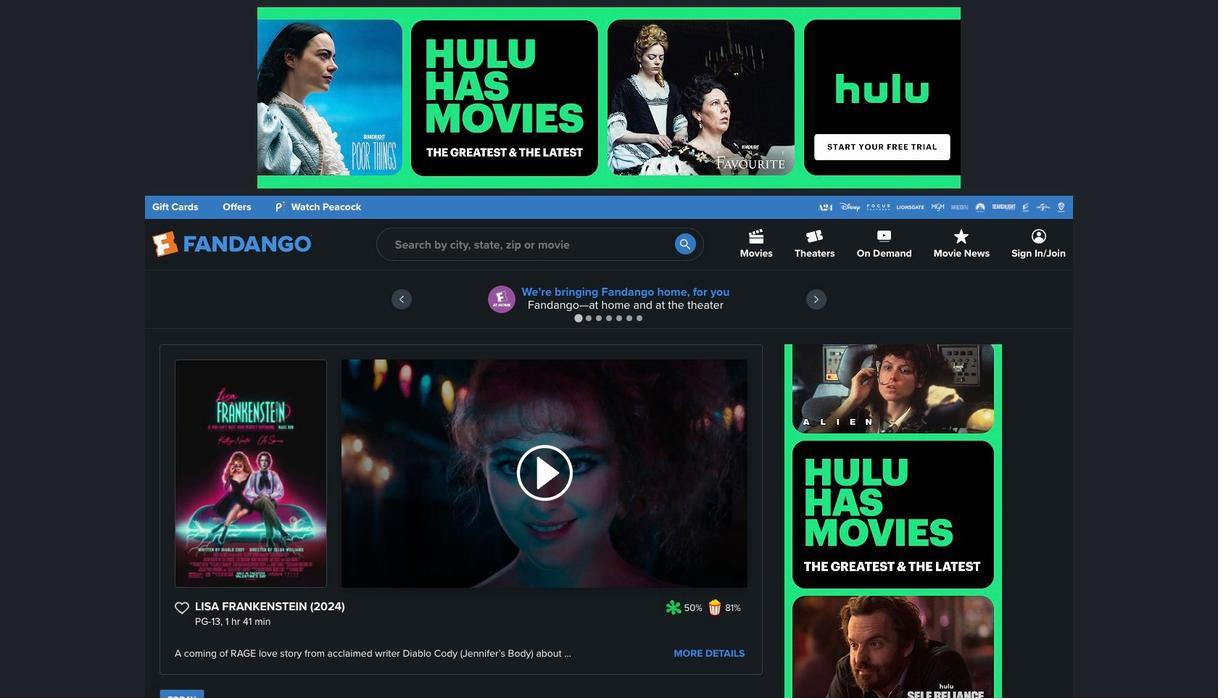 Task type: locate. For each thing, give the bounding box(es) containing it.
0 horizontal spatial flat image
[[666, 600, 682, 616]]

2 flat image from the left
[[707, 600, 723, 616]]

select a slide to show tab list
[[145, 313, 1073, 323]]

None search field
[[376, 228, 704, 261]]

movie summary element
[[160, 344, 763, 675]]

1 flat image from the left
[[666, 600, 682, 616]]

1 horizontal spatial flat image
[[707, 600, 723, 616]]

advertisement element
[[257, 7, 961, 189], [785, 344, 1002, 698]]

offer icon image
[[488, 286, 516, 313]]

flat image
[[666, 600, 682, 616], [707, 600, 723, 616]]

Search by city, state, zip or movie text field
[[376, 228, 704, 261]]

region
[[145, 271, 1073, 329]]

lisa frankenstein (2024) movie poster image
[[176, 360, 326, 587]]



Task type: describe. For each thing, give the bounding box(es) containing it.
video player application
[[342, 360, 748, 588]]

1 of 1 group
[[160, 690, 205, 698]]

0 vertical spatial advertisement element
[[257, 7, 961, 189]]

1 vertical spatial advertisement element
[[785, 344, 1002, 698]]



